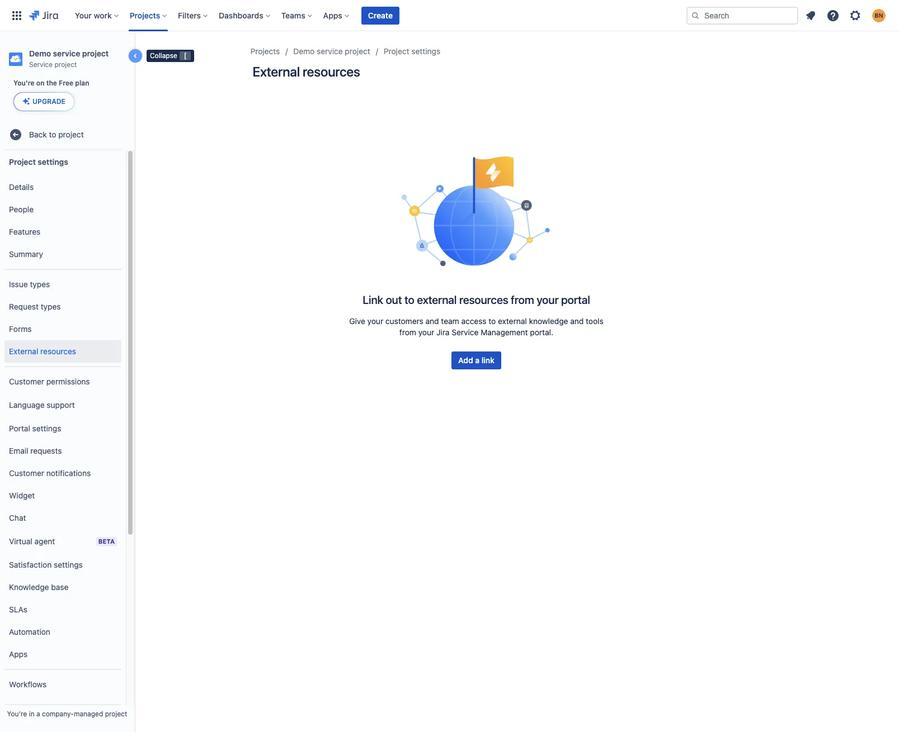 Task type: vqa. For each thing, say whether or not it's contained in the screenshot.
Rule executions on the right of the page
no



Task type: locate. For each thing, give the bounding box(es) containing it.
1 horizontal spatial service
[[452, 328, 479, 337]]

apps inside 'apps' 'popup button'
[[323, 10, 342, 20]]

add
[[458, 356, 473, 365]]

demo inside demo service project service project
[[29, 49, 51, 58]]

settings inside satisfaction settings link
[[54, 560, 83, 570]]

screens
[[9, 703, 38, 712]]

project settings
[[384, 46, 440, 56], [9, 157, 68, 167]]

external
[[253, 64, 300, 79], [9, 347, 38, 356]]

customer inside 'link'
[[9, 377, 44, 386]]

company-
[[42, 711, 74, 719]]

service
[[317, 46, 343, 56], [53, 49, 80, 58]]

create
[[368, 10, 393, 20]]

1 vertical spatial external
[[498, 317, 527, 326]]

service up free
[[53, 49, 80, 58]]

4 group from the top
[[4, 670, 121, 733]]

virtual
[[9, 537, 32, 546]]

1 vertical spatial apps
[[9, 650, 28, 660]]

project settings down create button
[[384, 46, 440, 56]]

project up plan
[[82, 49, 109, 58]]

0 vertical spatial projects
[[130, 10, 160, 20]]

settings for portal settings link
[[32, 424, 61, 433]]

1 horizontal spatial external
[[498, 317, 527, 326]]

customer up language
[[9, 377, 44, 386]]

2 customer from the top
[[9, 469, 44, 478]]

0 horizontal spatial projects
[[130, 10, 160, 20]]

apps inside apps link
[[9, 650, 28, 660]]

2 horizontal spatial to
[[489, 317, 496, 326]]

project up the details
[[9, 157, 36, 167]]

jira
[[436, 328, 450, 337]]

you're
[[13, 79, 35, 87], [7, 711, 27, 719]]

notifications image
[[804, 9, 817, 22]]

banner
[[0, 0, 899, 31]]

add a link button
[[452, 352, 501, 370]]

0 horizontal spatial service
[[53, 49, 80, 58]]

2 vertical spatial resources
[[40, 347, 76, 356]]

settings inside portal settings link
[[32, 424, 61, 433]]

service inside demo service project service project
[[53, 49, 80, 58]]

2 group from the top
[[4, 269, 121, 367]]

project
[[384, 46, 409, 56], [9, 157, 36, 167]]

upgrade
[[32, 97, 65, 106]]

a left link
[[475, 356, 480, 365]]

project
[[345, 46, 370, 56], [82, 49, 109, 58], [55, 60, 77, 69], [58, 130, 84, 139], [105, 711, 127, 719]]

external resources link
[[4, 341, 121, 363]]

1 horizontal spatial your
[[418, 328, 434, 337]]

primary element
[[7, 0, 687, 31]]

project settings down back
[[9, 157, 68, 167]]

1 vertical spatial your
[[367, 317, 383, 326]]

1 vertical spatial types
[[41, 302, 61, 311]]

you're left on
[[13, 79, 35, 87]]

demo for demo service project service project
[[29, 49, 51, 58]]

1 horizontal spatial external
[[253, 64, 300, 79]]

request types link
[[4, 296, 121, 318]]

projects down dashboards popup button
[[250, 46, 280, 56]]

service down 'apps' 'popup button'
[[317, 46, 343, 56]]

in
[[29, 711, 34, 719]]

projects right work
[[130, 10, 160, 20]]

1 horizontal spatial demo
[[293, 46, 315, 56]]

1 vertical spatial resources
[[459, 294, 508, 307]]

external down forms
[[9, 347, 38, 356]]

settings inside project settings link
[[411, 46, 440, 56]]

group containing details
[[4, 173, 121, 269]]

customer for customer notifications
[[9, 469, 44, 478]]

automation
[[9, 628, 50, 637]]

apps right teams popup button
[[323, 10, 342, 20]]

people
[[9, 205, 34, 214]]

your up knowledge
[[537, 294, 559, 307]]

issue
[[9, 280, 28, 289]]

types inside request types link
[[41, 302, 61, 311]]

0 vertical spatial project
[[384, 46, 409, 56]]

and up jira
[[426, 317, 439, 326]]

service inside the give your customers and team access to external knowledge and tools from your jira service management portal.
[[452, 328, 479, 337]]

apps down "automation"
[[9, 650, 28, 660]]

0 horizontal spatial a
[[36, 711, 40, 719]]

1 horizontal spatial to
[[404, 294, 414, 307]]

collapse
[[150, 51, 177, 60]]

managed
[[74, 711, 103, 719]]

service for demo service project
[[317, 46, 343, 56]]

1 horizontal spatial from
[[511, 294, 534, 307]]

external up "team"
[[417, 294, 457, 307]]

types inside issue types link
[[30, 280, 50, 289]]

you're for you're on the free plan
[[13, 79, 35, 87]]

external resources down forms link
[[9, 347, 76, 356]]

0 horizontal spatial resources
[[40, 347, 76, 356]]

you're for you're in a company-managed project
[[7, 711, 27, 719]]

filters
[[178, 10, 201, 20]]

1 vertical spatial project settings
[[9, 157, 68, 167]]

external up management
[[498, 317, 527, 326]]

1 horizontal spatial project settings
[[384, 46, 440, 56]]

0 horizontal spatial to
[[49, 130, 56, 139]]

language
[[9, 400, 45, 410]]

group containing customer permissions
[[4, 367, 121, 670]]

service for demo service project service project
[[53, 49, 80, 58]]

slas
[[9, 605, 27, 615]]

projects inside projects dropdown button
[[130, 10, 160, 20]]

forms link
[[4, 318, 121, 341]]

project right back
[[58, 130, 84, 139]]

service up on
[[29, 60, 53, 69]]

service down the access
[[452, 328, 479, 337]]

0 vertical spatial a
[[475, 356, 480, 365]]

1 horizontal spatial external resources
[[253, 64, 360, 79]]

0 vertical spatial from
[[511, 294, 534, 307]]

resources
[[303, 64, 360, 79], [459, 294, 508, 307], [40, 347, 76, 356]]

customer
[[9, 377, 44, 386], [9, 469, 44, 478]]

back to project link
[[4, 124, 130, 146]]

1 vertical spatial to
[[404, 294, 414, 307]]

your left jira
[[418, 328, 434, 337]]

from down customers
[[399, 328, 416, 337]]

external resources down 'demo service project' link
[[253, 64, 360, 79]]

the
[[46, 79, 57, 87]]

email requests link
[[4, 440, 121, 463]]

1 vertical spatial external resources
[[9, 347, 76, 356]]

notifications
[[46, 469, 91, 478]]

from up knowledge
[[511, 294, 534, 307]]

apps for apps link
[[9, 650, 28, 660]]

language support
[[9, 400, 75, 410]]

1 horizontal spatial apps
[[323, 10, 342, 20]]

resources down 'demo service project' link
[[303, 64, 360, 79]]

0 vertical spatial customer
[[9, 377, 44, 386]]

a right "in"
[[36, 711, 40, 719]]

you're left "in"
[[7, 711, 27, 719]]

a
[[475, 356, 480, 365], [36, 711, 40, 719]]

settings
[[411, 46, 440, 56], [38, 157, 68, 167], [32, 424, 61, 433], [54, 560, 83, 570]]

widget link
[[4, 485, 121, 508]]

0 vertical spatial resources
[[303, 64, 360, 79]]

demo up on
[[29, 49, 51, 58]]

1 horizontal spatial projects
[[250, 46, 280, 56]]

0 horizontal spatial from
[[399, 328, 416, 337]]

apps button
[[320, 6, 354, 24]]

0 horizontal spatial external
[[417, 294, 457, 307]]

resources down forms link
[[40, 347, 76, 356]]

external down projects link
[[253, 64, 300, 79]]

external
[[417, 294, 457, 307], [498, 317, 527, 326]]

your work button
[[71, 6, 123, 24]]

filters button
[[175, 6, 212, 24]]

1 vertical spatial from
[[399, 328, 416, 337]]

1 horizontal spatial a
[[475, 356, 480, 365]]

projects link
[[250, 45, 280, 58]]

1 vertical spatial a
[[36, 711, 40, 719]]

issue types link
[[4, 274, 121, 296]]

1 vertical spatial you're
[[7, 711, 27, 719]]

0 horizontal spatial and
[[426, 317, 439, 326]]

0 vertical spatial service
[[29, 60, 53, 69]]

chat link
[[4, 508, 121, 530]]

and left tools
[[570, 317, 584, 326]]

your work
[[75, 10, 112, 20]]

projects
[[130, 10, 160, 20], [250, 46, 280, 56]]

create button
[[361, 6, 399, 24]]

banner containing your work
[[0, 0, 899, 31]]

to
[[49, 130, 56, 139], [404, 294, 414, 307], [489, 317, 496, 326]]

0 horizontal spatial your
[[367, 317, 383, 326]]

help image
[[826, 9, 840, 22]]

external inside the give your customers and team access to external knowledge and tools from your jira service management portal.
[[498, 317, 527, 326]]

2 horizontal spatial your
[[537, 294, 559, 307]]

group containing workflows
[[4, 670, 121, 733]]

group
[[4, 173, 121, 269], [4, 269, 121, 367], [4, 367, 121, 670], [4, 670, 121, 733]]

0 vertical spatial external
[[417, 294, 457, 307]]

project for demo service project service project
[[82, 49, 109, 58]]

0 horizontal spatial demo
[[29, 49, 51, 58]]

1 horizontal spatial and
[[570, 317, 584, 326]]

to right out
[[404, 294, 414, 307]]

0 vertical spatial project settings
[[384, 46, 440, 56]]

to up management
[[489, 317, 496, 326]]

you're in a company-managed project
[[7, 711, 127, 719]]

email requests
[[9, 446, 62, 456]]

1 horizontal spatial resources
[[303, 64, 360, 79]]

access
[[461, 317, 486, 326]]

1 vertical spatial service
[[452, 328, 479, 337]]

types right issue
[[30, 280, 50, 289]]

0 horizontal spatial service
[[29, 60, 53, 69]]

you're on the free plan
[[13, 79, 89, 87]]

0 vertical spatial types
[[30, 280, 50, 289]]

0 vertical spatial apps
[[323, 10, 342, 20]]

appswitcher icon image
[[10, 9, 23, 22]]

apps for 'apps' 'popup button'
[[323, 10, 342, 20]]

1 horizontal spatial service
[[317, 46, 343, 56]]

project right managed
[[105, 711, 127, 719]]

support
[[47, 400, 75, 410]]

2 vertical spatial to
[[489, 317, 496, 326]]

demo down teams popup button
[[293, 46, 315, 56]]

0 horizontal spatial external
[[9, 347, 38, 356]]

project settings link
[[384, 45, 440, 58]]

out
[[386, 294, 402, 307]]

apps link
[[4, 644, 121, 666]]

1 vertical spatial project
[[9, 157, 36, 167]]

your right give
[[367, 317, 383, 326]]

jira image
[[29, 9, 58, 22], [29, 9, 58, 22]]

features link
[[4, 221, 121, 243]]

from
[[511, 294, 534, 307], [399, 328, 416, 337]]

1 group from the top
[[4, 173, 121, 269]]

project down create button
[[384, 46, 409, 56]]

types
[[30, 280, 50, 289], [41, 302, 61, 311]]

to right back
[[49, 130, 56, 139]]

permissions
[[46, 377, 90, 386]]

customer up widget
[[9, 469, 44, 478]]

project down primary element
[[345, 46, 370, 56]]

resources up the access
[[459, 294, 508, 307]]

team
[[441, 317, 459, 326]]

1 vertical spatial projects
[[250, 46, 280, 56]]

1 customer from the top
[[9, 377, 44, 386]]

1 vertical spatial external
[[9, 347, 38, 356]]

0 vertical spatial you're
[[13, 79, 35, 87]]

3 group from the top
[[4, 367, 121, 670]]

1 vertical spatial customer
[[9, 469, 44, 478]]

external resources
[[253, 64, 360, 79], [9, 347, 76, 356]]

issue types
[[9, 280, 50, 289]]

0 horizontal spatial apps
[[9, 650, 28, 660]]

types down issue types link
[[41, 302, 61, 311]]

0 vertical spatial external resources
[[253, 64, 360, 79]]

projects for projects dropdown button
[[130, 10, 160, 20]]

2 horizontal spatial resources
[[459, 294, 508, 307]]

your profile and settings image
[[872, 9, 886, 22]]



Task type: describe. For each thing, give the bounding box(es) containing it.
service inside demo service project service project
[[29, 60, 53, 69]]

knowledge
[[529, 317, 568, 326]]

project up free
[[55, 60, 77, 69]]

requests
[[30, 446, 62, 456]]

a inside 'add a link' button
[[475, 356, 480, 365]]

demo service project
[[293, 46, 370, 56]]

project for demo service project
[[345, 46, 370, 56]]

demo service project link
[[293, 45, 370, 58]]

work
[[94, 10, 112, 20]]

1 horizontal spatial project
[[384, 46, 409, 56]]

knowledge base
[[9, 583, 68, 592]]

0 vertical spatial your
[[537, 294, 559, 307]]

satisfaction settings link
[[4, 555, 121, 577]]

settings for satisfaction settings link
[[54, 560, 83, 570]]

customer permissions
[[9, 377, 90, 386]]

automation link
[[4, 622, 121, 644]]

customer notifications
[[9, 469, 91, 478]]

language support link
[[4, 393, 121, 418]]

group containing issue types
[[4, 269, 121, 367]]

portal settings
[[9, 424, 61, 433]]

chat
[[9, 513, 26, 523]]

dashboards
[[219, 10, 263, 20]]

search image
[[691, 11, 700, 20]]

link
[[363, 294, 383, 307]]

widget
[[9, 491, 35, 501]]

0 horizontal spatial project settings
[[9, 157, 68, 167]]

from inside the give your customers and team access to external knowledge and tools from your jira service management portal.
[[399, 328, 416, 337]]

types for request types
[[41, 302, 61, 311]]

summary
[[9, 249, 43, 259]]

virtual agent
[[9, 537, 55, 546]]

resources inside group
[[40, 347, 76, 356]]

teams
[[281, 10, 305, 20]]

2 and from the left
[[570, 317, 584, 326]]

demo service project service project
[[29, 49, 109, 69]]

portal.
[[530, 328, 553, 337]]

your
[[75, 10, 92, 20]]

0 vertical spatial external
[[253, 64, 300, 79]]

projects for projects link
[[250, 46, 280, 56]]

give
[[349, 317, 365, 326]]

project for back to project
[[58, 130, 84, 139]]

0 vertical spatial to
[[49, 130, 56, 139]]

base
[[51, 583, 68, 592]]

forms
[[9, 324, 32, 334]]

teams button
[[278, 6, 317, 24]]

request types
[[9, 302, 61, 311]]

portal settings link
[[4, 418, 121, 440]]

tools
[[586, 317, 604, 326]]

satisfaction settings
[[9, 560, 83, 570]]

satisfaction
[[9, 560, 52, 570]]

portal
[[561, 294, 590, 307]]

Search field
[[687, 6, 798, 24]]

customer for customer permissions
[[9, 377, 44, 386]]

workflows
[[9, 680, 47, 690]]

projects button
[[126, 6, 171, 24]]

back to project
[[29, 130, 84, 139]]

people link
[[4, 199, 121, 221]]

upgrade button
[[14, 93, 74, 111]]

1 and from the left
[[426, 317, 439, 326]]

add a link
[[458, 356, 495, 365]]

request
[[9, 302, 39, 311]]

screens link
[[4, 697, 121, 719]]

to inside the give your customers and team access to external knowledge and tools from your jira service management portal.
[[489, 317, 496, 326]]

settings image
[[849, 9, 862, 22]]

back
[[29, 130, 47, 139]]

0 horizontal spatial project
[[9, 157, 36, 167]]

knowledge
[[9, 583, 49, 592]]

demo for demo service project
[[293, 46, 315, 56]]

features
[[9, 227, 40, 237]]

customer notifications link
[[4, 463, 121, 485]]

on
[[36, 79, 44, 87]]

0 horizontal spatial external resources
[[9, 347, 76, 356]]

customers
[[385, 317, 423, 326]]

slas link
[[4, 599, 121, 622]]

summary link
[[4, 243, 121, 266]]

settings for project settings link
[[411, 46, 440, 56]]

link out to external resources from your portal
[[363, 294, 590, 307]]

management
[[481, 328, 528, 337]]

workflows link
[[4, 674, 121, 697]]

email
[[9, 446, 28, 456]]

plan
[[75, 79, 89, 87]]

dashboards button
[[215, 6, 275, 24]]

2 vertical spatial your
[[418, 328, 434, 337]]

types for issue types
[[30, 280, 50, 289]]

[
[[184, 51, 187, 60]]

free
[[59, 79, 73, 87]]

portal
[[9, 424, 30, 433]]

agent
[[34, 537, 55, 546]]

details link
[[4, 176, 121, 199]]

link
[[482, 356, 495, 365]]

give your customers and team access to external knowledge and tools from your jira service management portal.
[[349, 317, 604, 337]]



